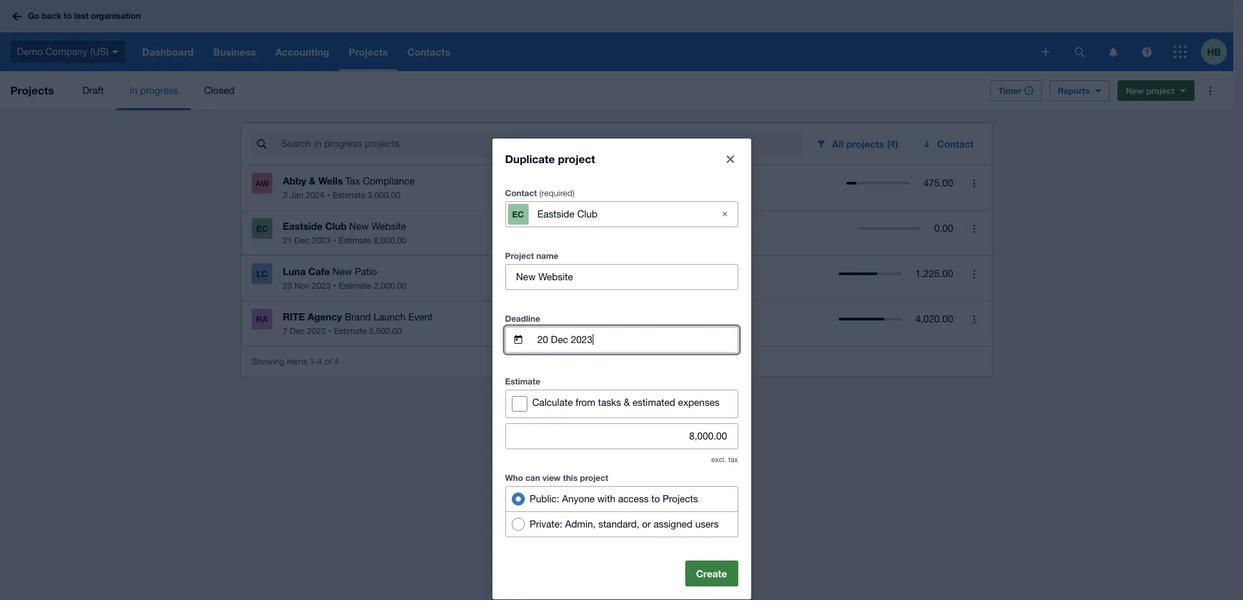 Task type: describe. For each thing, give the bounding box(es) containing it.
rite
[[283, 311, 305, 322]]

new for eastside club
[[349, 221, 369, 232]]

project name
[[505, 250, 559, 261]]

create
[[696, 567, 727, 579]]

all projects (4) button
[[808, 131, 909, 157]]

1 horizontal spatial svg image
[[1075, 47, 1085, 57]]

0.00
[[935, 223, 954, 234]]

1 4 from the left
[[318, 356, 322, 366]]

23
[[283, 281, 292, 291]]

close button
[[718, 146, 743, 172]]

3
[[283, 190, 288, 200]]

7
[[283, 326, 288, 336]]

duplicate
[[505, 152, 555, 165]]

closed link
[[191, 71, 248, 110]]

4,020.00
[[916, 313, 954, 324]]

• inside abby & wells tax compliance 3 jan 2024 • estimate 3,000.00
[[327, 190, 330, 200]]

go back to last organisation link
[[8, 5, 149, 28]]

tax
[[346, 175, 360, 186]]

draft
[[82, 85, 104, 96]]

access
[[618, 493, 649, 504]]

dec inside eastside club new website 21 dec 2023 • estimate 8,000.00
[[295, 236, 310, 245]]

ra
[[256, 314, 268, 324]]

back
[[42, 11, 61, 21]]

tax
[[729, 455, 738, 463]]

website
[[372, 221, 406, 232]]

private: admin, standard, or assigned users
[[530, 518, 719, 529]]

& inside duplicate project dialog
[[624, 397, 630, 408]]

view
[[543, 472, 561, 483]]

patio
[[355, 266, 377, 277]]

estimate inside eastside club new website 21 dec 2023 • estimate 8,000.00
[[339, 236, 371, 245]]

demo company (us) button
[[0, 32, 133, 71]]

hb button
[[1201, 32, 1234, 71]]

to inside group
[[652, 493, 660, 504]]

estimated
[[633, 397, 676, 408]]

who
[[505, 472, 523, 483]]

public: anyone with access to projects
[[530, 493, 698, 504]]

calculate
[[532, 397, 573, 408]]

close image
[[727, 155, 734, 163]]

1,225.00
[[916, 268, 954, 279]]

project
[[505, 250, 534, 261]]

aw
[[255, 178, 269, 188]]

475.00
[[924, 177, 954, 188]]

compliance
[[363, 175, 415, 186]]

organisation
[[91, 11, 141, 21]]

can
[[526, 472, 540, 483]]

new inside popup button
[[1126, 85, 1144, 96]]

who can view this project
[[505, 472, 609, 483]]

new project
[[1126, 85, 1175, 96]]

21
[[283, 236, 292, 245]]

clear image
[[712, 201, 738, 227]]

2023 for cafe
[[312, 281, 331, 291]]

in progress
[[130, 85, 178, 96]]

demo company (us)
[[17, 46, 109, 57]]

anyone
[[562, 493, 595, 504]]

standard,
[[599, 518, 640, 529]]

create button
[[685, 560, 738, 586]]

hb banner
[[0, 0, 1234, 71]]

2023 for club
[[312, 236, 331, 245]]

event
[[408, 311, 433, 322]]

timer button
[[990, 80, 1042, 101]]

ec inside duplicate project dialog
[[512, 209, 524, 219]]

demo
[[17, 46, 43, 57]]

club
[[325, 220, 347, 232]]

rite agency brand launch event 7 dec 2023 • estimate 5,500.00
[[283, 311, 433, 336]]

• inside rite agency brand launch event 7 dec 2023 • estimate 5,500.00
[[329, 326, 331, 336]]

showing
[[252, 356, 285, 366]]

admin,
[[565, 518, 596, 529]]

nov
[[295, 281, 310, 291]]

duplicate project
[[505, 152, 595, 165]]

reports
[[1058, 85, 1090, 96]]

2023 inside rite agency brand launch event 7 dec 2023 • estimate 5,500.00
[[307, 326, 326, 336]]

assigned
[[654, 518, 693, 529]]

in progress link
[[117, 71, 191, 110]]

expenses
[[678, 397, 720, 408]]

eastside club new website 21 dec 2023 • estimate 8,000.00
[[283, 220, 407, 245]]

8,000.00
[[374, 236, 407, 245]]

2 horizontal spatial svg image
[[1142, 47, 1152, 57]]

abby & wells tax compliance 3 jan 2024 • estimate 3,000.00
[[283, 175, 415, 200]]

e.g. 10,000.00 field
[[506, 424, 738, 448]]

in
[[130, 85, 138, 96]]

project for new project
[[1147, 85, 1175, 96]]

0 horizontal spatial svg image
[[1042, 48, 1050, 56]]

3,000.00
[[368, 190, 401, 200]]

wells
[[318, 175, 343, 186]]

Find or create a contact field
[[536, 202, 707, 226]]

duplicate project dialog
[[492, 138, 751, 599]]

last
[[74, 11, 89, 21]]

project for duplicate project
[[558, 152, 595, 165]]

2,000.00
[[374, 281, 407, 291]]

• inside eastside club new website 21 dec 2023 • estimate 8,000.00
[[333, 236, 336, 245]]

reports button
[[1050, 80, 1110, 101]]



Task type: locate. For each thing, give the bounding box(es) containing it.
• right 2024
[[327, 190, 330, 200]]

or
[[642, 518, 651, 529]]

estimate down tax
[[333, 190, 365, 200]]

Deadline field
[[536, 327, 738, 352]]

2 vertical spatial 2023
[[307, 326, 326, 336]]

& inside abby & wells tax compliance 3 jan 2024 • estimate 3,000.00
[[309, 175, 316, 186]]

of
[[325, 356, 332, 366]]

2 4 from the left
[[334, 356, 339, 366]]

1 vertical spatial new
[[349, 221, 369, 232]]

estimate inside rite agency brand launch event 7 dec 2023 • estimate 5,500.00
[[334, 326, 367, 336]]

projects up assigned
[[663, 493, 698, 504]]

1 horizontal spatial ec
[[512, 209, 524, 219]]

0 vertical spatial &
[[309, 175, 316, 186]]

launch
[[374, 311, 406, 322]]

4 left the of
[[318, 356, 322, 366]]

(us)
[[90, 46, 109, 57]]

projects
[[10, 84, 54, 97], [663, 493, 698, 504]]

new project button
[[1118, 80, 1195, 101]]

svg image left 'hb'
[[1174, 45, 1187, 58]]

to
[[64, 11, 72, 21], [652, 493, 660, 504]]

estimate up calculate
[[505, 376, 541, 386]]

0 horizontal spatial ec
[[256, 223, 268, 234]]

company
[[45, 46, 88, 57]]

1-
[[310, 356, 318, 366]]

• up agency
[[333, 281, 336, 291]]

luna
[[283, 265, 306, 277]]

public:
[[530, 493, 560, 504]]

1 horizontal spatial 4
[[334, 356, 339, 366]]

svg image up reports popup button
[[1109, 47, 1118, 57]]

deadline
[[505, 313, 540, 323]]

0 vertical spatial project
[[1147, 85, 1175, 96]]

svg image inside demo company (us) popup button
[[112, 50, 118, 54]]

to inside hb banner
[[64, 11, 72, 21]]

2023 inside eastside club new website 21 dec 2023 • estimate 8,000.00
[[312, 236, 331, 245]]

4
[[318, 356, 322, 366], [334, 356, 339, 366]]

projects down demo
[[10, 84, 54, 97]]

1 vertical spatial project
[[558, 152, 595, 165]]

2 vertical spatial project
[[580, 472, 609, 483]]

1 vertical spatial dec
[[290, 326, 305, 336]]

Project name field
[[506, 264, 738, 289]]

dec inside rite agency brand launch event 7 dec 2023 • estimate 5,500.00
[[290, 326, 305, 336]]

navigation inside hb banner
[[133, 32, 1033, 71]]

1 vertical spatial 2023
[[312, 281, 331, 291]]

0 vertical spatial contact
[[937, 138, 974, 150]]

tasks
[[598, 397, 621, 408]]

ec
[[512, 209, 524, 219], [256, 223, 268, 234]]

ec left eastside
[[256, 223, 268, 234]]

1 vertical spatial projects
[[663, 493, 698, 504]]

new
[[1126, 85, 1144, 96], [349, 221, 369, 232], [333, 266, 352, 277]]

new right club
[[349, 221, 369, 232]]

dec
[[295, 236, 310, 245], [290, 326, 305, 336]]

• inside luna cafe new patio 23 nov 2023 • estimate 2,000.00
[[333, 281, 336, 291]]

navigation
[[133, 32, 1033, 71]]

•
[[327, 190, 330, 200], [333, 236, 336, 245], [333, 281, 336, 291], [329, 326, 331, 336]]

estimate down the patio
[[339, 281, 372, 291]]

1 vertical spatial contact
[[505, 187, 537, 198]]

contact inside duplicate project dialog
[[505, 187, 537, 198]]

2023 inside luna cafe new patio 23 nov 2023 • estimate 2,000.00
[[312, 281, 331, 291]]

contact down duplicate
[[505, 187, 537, 198]]

contact for contact (required)
[[505, 187, 537, 198]]

0 horizontal spatial contact
[[505, 187, 537, 198]]

hb
[[1207, 46, 1221, 57]]

& up 2024
[[309, 175, 316, 186]]

closed
[[204, 85, 235, 96]]

abby
[[283, 175, 306, 186]]

dec right 7
[[290, 326, 305, 336]]

4 right the of
[[334, 356, 339, 366]]

2023 down club
[[312, 236, 331, 245]]

svg image left go
[[12, 12, 21, 20]]

agency
[[308, 311, 342, 322]]

eastside
[[283, 220, 323, 232]]

&
[[309, 175, 316, 186], [624, 397, 630, 408]]

to left last
[[64, 11, 72, 21]]

• down agency
[[329, 326, 331, 336]]

contact inside popup button
[[937, 138, 974, 150]]

estimate inside duplicate project dialog
[[505, 376, 541, 386]]

1 horizontal spatial contact
[[937, 138, 974, 150]]

0 vertical spatial dec
[[295, 236, 310, 245]]

all projects (4)
[[832, 138, 899, 150]]

lc
[[257, 269, 268, 279]]

projects inside group
[[663, 493, 698, 504]]

contact up 475.00
[[937, 138, 974, 150]]

ec down contact (required)
[[512, 209, 524, 219]]

svg image
[[1075, 47, 1085, 57], [1142, 47, 1152, 57], [1042, 48, 1050, 56]]

(4)
[[887, 138, 899, 150]]

contact (required)
[[505, 187, 575, 198]]

new right reports popup button
[[1126, 85, 1144, 96]]

items
[[287, 356, 307, 366]]

svg image inside go back to last organisation link
[[12, 12, 21, 20]]

showing items 1-4 of 4
[[252, 356, 339, 366]]

excl. tax
[[712, 455, 738, 463]]

this
[[563, 472, 578, 483]]

0 vertical spatial ec
[[512, 209, 524, 219]]

estimate inside abby & wells tax compliance 3 jan 2024 • estimate 3,000.00
[[333, 190, 365, 200]]

calculate from tasks & estimated expenses
[[532, 397, 720, 408]]

1 vertical spatial to
[[652, 493, 660, 504]]

1 horizontal spatial projects
[[663, 493, 698, 504]]

excl.
[[712, 455, 727, 463]]

5,500.00
[[369, 326, 402, 336]]

new inside luna cafe new patio 23 nov 2023 • estimate 2,000.00
[[333, 266, 352, 277]]

Search in progress projects search field
[[280, 131, 803, 156]]

group
[[505, 486, 738, 537]]

new inside eastside club new website 21 dec 2023 • estimate 8,000.00
[[349, 221, 369, 232]]

timer
[[999, 85, 1022, 96]]

contact for contact
[[937, 138, 974, 150]]

& right tasks
[[624, 397, 630, 408]]

project
[[1147, 85, 1175, 96], [558, 152, 595, 165], [580, 472, 609, 483]]

go back to last organisation
[[28, 11, 141, 21]]

contact
[[937, 138, 974, 150], [505, 187, 537, 198]]

svg image right (us)
[[112, 50, 118, 54]]

users
[[696, 518, 719, 529]]

2023
[[312, 236, 331, 245], [312, 281, 331, 291], [307, 326, 326, 336]]

brand
[[345, 311, 371, 322]]

2 vertical spatial new
[[333, 266, 352, 277]]

1 horizontal spatial &
[[624, 397, 630, 408]]

group containing public: anyone with access to projects
[[505, 486, 738, 537]]

2023 down agency
[[307, 326, 326, 336]]

estimate down brand
[[334, 326, 367, 336]]

1 vertical spatial ec
[[256, 223, 268, 234]]

0 vertical spatial new
[[1126, 85, 1144, 96]]

0 horizontal spatial &
[[309, 175, 316, 186]]

2023 down cafe
[[312, 281, 331, 291]]

0 vertical spatial projects
[[10, 84, 54, 97]]

0 vertical spatial to
[[64, 11, 72, 21]]

with
[[598, 493, 616, 504]]

group inside duplicate project dialog
[[505, 486, 738, 537]]

dec right 21
[[295, 236, 310, 245]]

luna cafe new patio 23 nov 2023 • estimate 2,000.00
[[283, 265, 407, 291]]

estimate down club
[[339, 236, 371, 245]]

project inside popup button
[[1147, 85, 1175, 96]]

progress
[[140, 85, 178, 96]]

1 horizontal spatial to
[[652, 493, 660, 504]]

to right access
[[652, 493, 660, 504]]

draft link
[[70, 71, 117, 110]]

2024
[[306, 190, 325, 200]]

all
[[832, 138, 844, 150]]

new right cafe
[[333, 266, 352, 277]]

0 vertical spatial 2023
[[312, 236, 331, 245]]

0 horizontal spatial to
[[64, 11, 72, 21]]

estimate
[[333, 190, 365, 200], [339, 236, 371, 245], [339, 281, 372, 291], [334, 326, 367, 336], [505, 376, 541, 386]]

svg image
[[12, 12, 21, 20], [1174, 45, 1187, 58], [1109, 47, 1118, 57], [112, 50, 118, 54]]

0 horizontal spatial 4
[[318, 356, 322, 366]]

new for luna cafe
[[333, 266, 352, 277]]

• down club
[[333, 236, 336, 245]]

estimate inside luna cafe new patio 23 nov 2023 • estimate 2,000.00
[[339, 281, 372, 291]]

from
[[576, 397, 596, 408]]

1 vertical spatial &
[[624, 397, 630, 408]]

0 horizontal spatial projects
[[10, 84, 54, 97]]

contact button
[[914, 131, 985, 157]]

go
[[28, 11, 39, 21]]

name
[[536, 250, 559, 261]]



Task type: vqa. For each thing, say whether or not it's contained in the screenshot.
'AW'
yes



